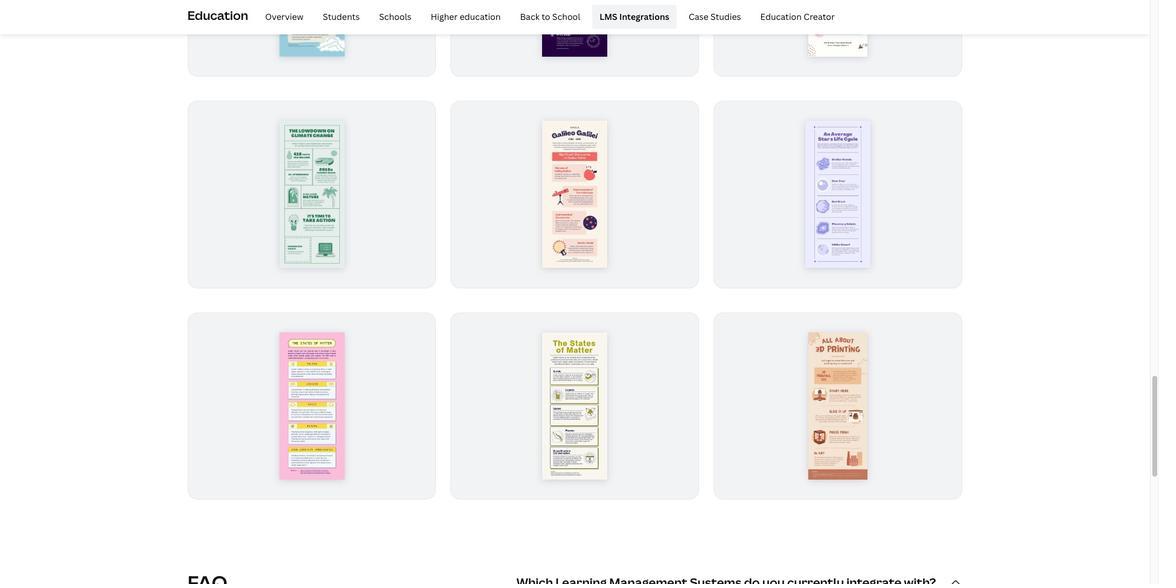 Task type: locate. For each thing, give the bounding box(es) containing it.
education creator
[[761, 11, 835, 22]]

pink yellow and cyan lined states of matter chemistry infographic image
[[279, 333, 344, 480]]

0 horizontal spatial education
[[188, 7, 248, 23]]

education inside 'menu bar'
[[761, 11, 802, 22]]

indigo and purple lined star life cycle astronomy infographic image
[[543, 0, 608, 57]]

lms integrations link
[[593, 5, 677, 29]]

menu bar
[[253, 5, 842, 29]]

to
[[542, 11, 550, 22]]

lms integrations
[[600, 11, 670, 22]]

case
[[689, 11, 709, 22]]

education for education
[[188, 7, 248, 23]]

blue lined climate change environment infographic image
[[279, 0, 344, 57]]

back to school
[[520, 11, 581, 22]]

overview
[[265, 11, 304, 22]]

green lined climate change environment infographic image
[[279, 121, 344, 269]]

higher education
[[431, 11, 501, 22]]

1 horizontal spatial education
[[761, 11, 802, 22]]

menu bar containing overview
[[253, 5, 842, 29]]

back to school link
[[513, 5, 588, 29]]

higher
[[431, 11, 458, 22]]

education
[[188, 7, 248, 23], [761, 11, 802, 22]]

pink blue cute illustration school & education infographics image
[[809, 0, 868, 57]]

lavender flat graphic star life cycle astronomy infographic image
[[806, 121, 871, 269]]

education creator link
[[753, 5, 842, 29]]

case studies link
[[682, 5, 749, 29]]

overview link
[[258, 5, 311, 29]]

back
[[520, 11, 540, 22]]

school
[[552, 11, 581, 22]]



Task type: describe. For each thing, give the bounding box(es) containing it.
education
[[460, 11, 501, 22]]

pink and coral hand drawn sculpture 3d printing visual arts infographic image
[[809, 333, 868, 480]]

students link
[[316, 5, 367, 29]]

schools
[[379, 11, 412, 22]]

gold and beige lined states of matter chemistry infographic image
[[543, 333, 608, 480]]

students
[[323, 11, 360, 22]]

education for education creator
[[761, 11, 802, 22]]

integrations
[[620, 11, 670, 22]]

schools link
[[372, 5, 419, 29]]

creator
[[804, 11, 835, 22]]

studies
[[711, 11, 741, 22]]

lms
[[600, 11, 618, 22]]

red and indigo flat graphic galileo galilei astronomy infographic image
[[543, 121, 608, 269]]

case studies
[[689, 11, 741, 22]]

higher education link
[[424, 5, 508, 29]]



Task type: vqa. For each thing, say whether or not it's contained in the screenshot.
Notes button
no



